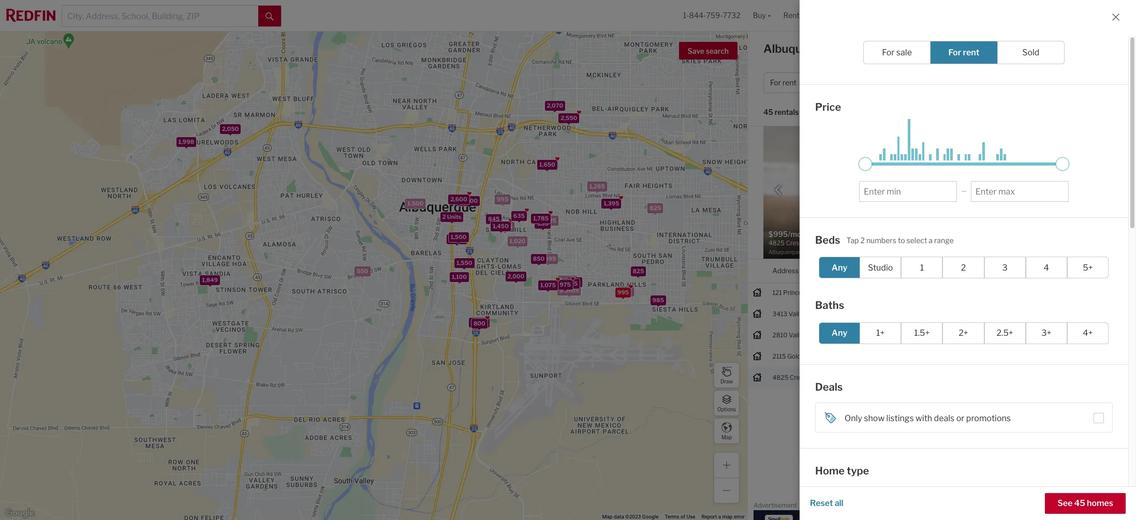 Task type: describe. For each thing, give the bounding box(es) containing it.
2 left 845
[[442, 213, 446, 220]]

location button
[[842, 259, 869, 283]]

1 horizontal spatial price button
[[893, 259, 910, 283]]

type
[[847, 465, 869, 477]]

121 princeton dr se unit 121princeto
[[773, 289, 885, 296]]

with
[[916, 414, 933, 423]]

2115 gold ave se unit unitc
[[773, 352, 856, 360]]

1 vertical spatial 4
[[842, 374, 846, 381]]

unit for 01
[[822, 310, 834, 318]]

1,650
[[539, 161, 555, 168]]

1 vertical spatial baths
[[988, 266, 1007, 275]]

listings
[[887, 414, 914, 423]]

select
[[907, 236, 927, 245]]

save search button
[[679, 42, 738, 60]]

1 horizontal spatial a
[[929, 236, 933, 245]]

1 horizontal spatial —
[[1013, 166, 1019, 174]]

2 vertical spatial baths
[[815, 299, 844, 312]]

for rent inside for rent button
[[770, 78, 797, 87]]

0 horizontal spatial 825
[[633, 268, 644, 275]]

tap 2 numbers to select a range
[[847, 236, 954, 245]]

©2023
[[625, 514, 641, 520]]

0 horizontal spatial —
[[962, 187, 967, 195]]

sold
[[1023, 48, 1040, 57]]

tap
[[847, 236, 859, 245]]

ad region
[[754, 510, 1131, 520]]

$/sq. ft.
[[951, 138, 974, 146]]

terms
[[665, 514, 680, 520]]

1 vertical spatial 800
[[1017, 331, 1030, 339]]

/
[[947, 78, 949, 87]]

1 horizontal spatial units
[[564, 287, 579, 294]]

1,185
[[498, 223, 512, 231]]

$1,075 /mo
[[893, 331, 925, 339]]

on inside button
[[1063, 266, 1072, 275]]

map button
[[714, 418, 740, 444]]

Enter max text field
[[976, 187, 1064, 196]]

ave for 3413
[[801, 310, 812, 318]]

01
[[836, 310, 843, 318]]

0 horizontal spatial redfin
[[834, 472, 859, 482]]

beds for beds button
[[960, 266, 976, 275]]

se for 121princeto
[[821, 289, 829, 296]]

reset all button
[[810, 493, 844, 514]]

4825
[[773, 374, 789, 381]]

845
[[488, 215, 499, 222]]

dr
[[813, 289, 820, 296]]

home
[[815, 465, 845, 477]]

0 vertical spatial price
[[828, 78, 845, 87]]

all filters • 1
[[1014, 78, 1054, 87]]

for inside button
[[770, 78, 781, 87]]

princeton
[[784, 289, 812, 296]]

1,020
[[509, 238, 525, 245]]

1,075
[[540, 282, 556, 289]]

any for studio
[[832, 263, 848, 273]]

45 inside button
[[1075, 499, 1086, 508]]

see 45 homes
[[1058, 499, 1114, 508]]

for sale
[[882, 48, 912, 57]]

sq.ft.
[[1017, 266, 1035, 275]]

report a map error link
[[702, 514, 745, 520]]

3+ radio
[[1026, 322, 1067, 344]]

search
[[706, 47, 729, 55]]

albuquerque for albuquerque
[[842, 331, 879, 339]]

unfavorite this home image
[[950, 241, 962, 253]]

google
[[642, 514, 659, 520]]

reset
[[810, 499, 833, 508]]

unitc
[[837, 352, 856, 360]]

sale
[[897, 48, 912, 57]]

0 vertical spatial on
[[951, 152, 959, 160]]

deals
[[815, 381, 843, 393]]

status
[[1031, 166, 1049, 174]]

new mexico
[[870, 472, 917, 482]]

submit search image
[[266, 12, 274, 21]]

baths inside button
[[951, 78, 971, 87]]

1 vertical spatial a
[[718, 514, 721, 520]]

5+
[[1083, 263, 1093, 273]]

121princeto
[[844, 289, 885, 296]]

see 45 homes button
[[1045, 493, 1126, 514]]

2+
[[959, 328, 969, 338]]

1 horizontal spatial 825
[[650, 204, 661, 212]]

unit for unita
[[822, 331, 834, 339]]

previous button image
[[773, 185, 784, 195]]

house for house checkbox
[[845, 508, 864, 515]]

1 vertical spatial 2,550
[[471, 319, 488, 326]]

filters
[[1025, 78, 1045, 87]]

albuquerque for albuquerque rentals
[[764, 42, 834, 55]]

options button
[[714, 390, 740, 416]]

viewing page 2 of 2
[[909, 414, 974, 423]]

ave for 2810
[[801, 331, 812, 339]]

2,050
[[222, 125, 239, 133]]

remove house image
[[903, 80, 909, 86]]

1,450
[[493, 223, 509, 230]]

redfin inside button
[[1074, 266, 1094, 275]]

new
[[870, 472, 888, 482]]

data
[[614, 514, 624, 520]]

report for report ad
[[1108, 504, 1124, 510]]

minimum price slider
[[859, 157, 872, 171]]

show
[[864, 414, 885, 423]]

option group containing house
[[820, 488, 1109, 520]]

1,550
[[456, 260, 472, 267]]

1+ radio
[[860, 322, 902, 344]]

2 right tap
[[861, 236, 865, 245]]

3413 vail ave se unit 01 albuquerque
[[773, 310, 879, 318]]

mexico
[[889, 472, 917, 482]]

2.5+ radio
[[984, 322, 1026, 344]]

2 right 1.5+ at right
[[960, 331, 963, 339]]

625
[[535, 215, 547, 222]]

deals
[[934, 414, 955, 423]]

4 checkbox
[[1026, 257, 1067, 279]]

or
[[957, 414, 965, 423]]

promotions
[[967, 414, 1011, 423]]

5+ checkbox
[[1067, 257, 1109, 279]]

0 horizontal spatial units
[[447, 213, 461, 220]]

unita
[[836, 331, 854, 339]]

save search
[[688, 47, 729, 55]]

see
[[1058, 499, 1073, 508]]

google image
[[3, 507, 37, 520]]

2 checkbox
[[943, 257, 984, 279]]

for for for sale checkbox on the right top
[[882, 48, 895, 57]]

0 vertical spatial on redfin
[[951, 152, 979, 160]]

townhome
[[1058, 508, 1090, 515]]

Enter min text field
[[864, 187, 953, 196]]

0 vertical spatial redfin
[[960, 152, 979, 160]]

2.5+
[[997, 328, 1014, 338]]

:
[[827, 108, 829, 117]]

map
[[723, 514, 733, 520]]

1.5+ radio
[[902, 322, 943, 344]]

1 vertical spatial on redfin
[[1063, 266, 1094, 275]]

studio
[[868, 263, 893, 273]]

baths button
[[988, 259, 1007, 283]]

2,070
[[547, 102, 563, 109]]

any for 1+
[[832, 328, 848, 338]]

850
[[533, 255, 545, 263]]

terms of use link
[[665, 514, 696, 520]]

map for map data ©2023 google
[[602, 514, 613, 520]]

121
[[773, 289, 782, 296]]

2 right page
[[956, 414, 960, 423]]

3413
[[773, 310, 788, 318]]

2 vertical spatial price
[[893, 266, 910, 275]]

recommended button
[[829, 107, 891, 117]]

45 rentals
[[764, 108, 799, 117]]

se for unitc
[[815, 352, 823, 360]]

7732
[[723, 11, 741, 20]]

ave for 2115
[[802, 352, 813, 360]]

1,100
[[452, 273, 467, 280]]

0 horizontal spatial of
[[681, 514, 686, 520]]



Task type: locate. For each thing, give the bounding box(es) containing it.
for
[[882, 48, 895, 57], [949, 48, 962, 57], [770, 78, 781, 87]]

1 vertical spatial redfin
[[1074, 266, 1094, 275]]

0 vertical spatial 1
[[1050, 78, 1054, 87]]

report left ad
[[1108, 504, 1124, 510]]

beds left tap
[[815, 234, 841, 246]]

1-844-759-7732 link
[[683, 11, 741, 20]]

rent inside button
[[783, 78, 797, 87]]

house inside button
[[876, 78, 898, 87]]

1,849
[[202, 277, 218, 284]]

1 right • at the top right
[[1050, 78, 1054, 87]]

house
[[876, 78, 898, 87], [845, 508, 864, 515]]

0 vertical spatial any
[[832, 263, 848, 273]]

beds for beds / baths
[[928, 78, 945, 87]]

homes
[[1087, 499, 1114, 508]]

$1,075
[[893, 331, 914, 339]]

1 horizontal spatial beds
[[928, 78, 945, 87]]

ad
[[1125, 504, 1131, 510]]

2+ radio
[[943, 322, 984, 344]]

range
[[935, 236, 954, 245]]

on up hoa
[[951, 152, 959, 160]]

albuquerque up for rent button
[[764, 42, 834, 55]]

redfin down ft.
[[960, 152, 979, 160]]

of right page
[[962, 414, 969, 423]]

0 horizontal spatial 1,500
[[407, 200, 423, 207]]

unit left 01
[[822, 310, 834, 318]]

635
[[513, 212, 525, 219]]

Any checkbox
[[819, 257, 861, 279]]

any inside radio
[[832, 328, 848, 338]]

None checkbox
[[966, 488, 1036, 520]]

rentals
[[775, 108, 799, 117]]

1 horizontal spatial map
[[722, 434, 732, 440]]

Townhome checkbox
[[1040, 488, 1109, 520]]

2 horizontal spatial baths
[[988, 266, 1007, 275]]

se for unita
[[813, 331, 821, 339]]

se for 01
[[813, 310, 821, 318]]

house for house button
[[876, 78, 898, 87]]

photo of 4825 crest ave se unit 4, albuquerque, nm 87108 image
[[764, 126, 942, 259]]

rent inside option
[[963, 48, 980, 57]]

house left remove house image
[[876, 78, 898, 87]]

numbers
[[867, 236, 897, 245]]

2 horizontal spatial beds
[[960, 266, 976, 275]]

1-
[[683, 11, 689, 20]]

a left range
[[929, 236, 933, 245]]

baths left sq.ft.
[[988, 266, 1007, 275]]

4 inside "option"
[[1044, 263, 1049, 273]]

available
[[1072, 166, 1099, 174]]

1+
[[877, 328, 885, 338]]

to
[[898, 236, 905, 245]]

of left use
[[681, 514, 686, 520]]

reset all
[[810, 499, 844, 508]]

45 right see at the right of the page
[[1075, 499, 1086, 508]]

days right 30
[[1073, 331, 1086, 339]]

0 vertical spatial report
[[1108, 504, 1124, 510]]

0 horizontal spatial for
[[770, 78, 781, 87]]

3+
[[1042, 328, 1052, 338]]

any inside option
[[832, 263, 848, 273]]

redfin link
[[834, 472, 859, 482]]

3
[[1003, 263, 1008, 273]]

759-
[[706, 11, 723, 20]]

800 inside map region
[[473, 320, 485, 327]]

2,400
[[461, 197, 478, 205]]

Sold checkbox
[[997, 41, 1065, 64]]

2810 vail ave se unit unita
[[773, 331, 854, 339]]

0 vertical spatial 825
[[650, 204, 661, 212]]

se
[[821, 289, 829, 296], [813, 310, 821, 318], [813, 331, 821, 339], [815, 352, 823, 360], [820, 374, 827, 381]]

1 vertical spatial any
[[832, 328, 848, 338]]

on
[[951, 152, 959, 160], [1063, 266, 1072, 275]]

report inside button
[[1108, 504, 1124, 510]]

ave up 2810 vail ave se unit unita at the bottom right of page
[[801, 310, 812, 318]]

550
[[357, 268, 368, 275]]

house right all at the right bottom of page
[[845, 508, 864, 515]]

1,000
[[449, 236, 465, 243]]

report ad
[[1108, 504, 1131, 510]]

1 inside option
[[920, 263, 924, 273]]

27 days
[[996, 152, 1019, 160]]

0 vertical spatial vail
[[789, 310, 799, 318]]

only
[[845, 414, 862, 423]]

days for 27 days
[[1005, 152, 1019, 160]]

1 checkbox
[[902, 257, 943, 279]]

units
[[447, 213, 461, 220], [564, 287, 579, 294]]

maximum price slider
[[1056, 157, 1070, 171]]

1,500 up 1,550
[[451, 233, 467, 241]]

house inside checkbox
[[845, 508, 864, 515]]

for inside checkbox
[[882, 48, 895, 57]]

1 vertical spatial price
[[815, 101, 841, 113]]

crest
[[790, 374, 806, 381]]

any down 01
[[832, 328, 848, 338]]

albuquerque down 121princeto
[[842, 310, 879, 318]]

Studio checkbox
[[860, 257, 902, 279]]

for up 45 rentals
[[770, 78, 781, 87]]

0 horizontal spatial on
[[951, 152, 959, 160]]

for left sale
[[882, 48, 895, 57]]

unit for unitc
[[824, 352, 836, 360]]

beds
[[928, 78, 945, 87], [815, 234, 841, 246], [960, 266, 976, 275]]

for rent up beds / baths button
[[949, 48, 980, 57]]

— down hoa
[[962, 187, 967, 195]]

lot
[[1031, 152, 1040, 160]]

0 horizontal spatial price button
[[821, 72, 865, 93]]

1-844-759-7732
[[683, 11, 741, 20]]

3 checkbox
[[984, 257, 1026, 279]]

redfin up all at the right bottom of page
[[834, 472, 859, 482]]

0 horizontal spatial on redfin
[[951, 152, 979, 160]]

1 horizontal spatial 1,395
[[603, 200, 619, 207]]

0 horizontal spatial 45
[[764, 108, 773, 117]]

1 vertical spatial days
[[1073, 331, 1086, 339]]

0 vertical spatial rent
[[963, 48, 980, 57]]

2 units down 2,600
[[442, 213, 461, 220]]

1 horizontal spatial rent
[[963, 48, 980, 57]]

beds down unfavorite this home icon
[[960, 266, 976, 275]]

price
[[828, 78, 845, 87], [815, 101, 841, 113], [893, 266, 910, 275]]

2 horizontal spatial redfin
[[1074, 266, 1094, 275]]

albuquerque
[[764, 42, 834, 55], [842, 310, 879, 318], [842, 331, 879, 339]]

a
[[929, 236, 933, 245], [718, 514, 721, 520]]

1 vertical spatial —
[[962, 187, 967, 195]]

0 horizontal spatial 995
[[497, 196, 508, 203]]

gold
[[788, 352, 801, 360]]

map left the data
[[602, 514, 613, 520]]

units down 970 at the bottom right of page
[[564, 287, 579, 294]]

rent up beds / baths button
[[963, 48, 980, 57]]

address
[[773, 266, 799, 275]]

error
[[734, 514, 745, 520]]

2 down 1,095
[[560, 287, 563, 294]]

0 vertical spatial of
[[962, 414, 969, 423]]

0 vertical spatial baths
[[951, 78, 971, 87]]

1 horizontal spatial 4
[[1044, 263, 1049, 273]]

$/sq.
[[951, 138, 965, 146]]

unit down unitc at the bottom right
[[829, 374, 841, 381]]

ave right gold
[[802, 352, 813, 360]]

1 vertical spatial 1,395
[[540, 255, 556, 263]]

favorite button checkbox
[[922, 129, 940, 147]]

unit right dr
[[831, 289, 843, 296]]

for for for rent option
[[949, 48, 962, 57]]

for rent
[[949, 48, 980, 57], [770, 78, 797, 87]]

ave for 4825
[[807, 374, 818, 381]]

report for report a map error
[[702, 514, 717, 520]]

0 vertical spatial a
[[929, 236, 933, 245]]

sort
[[812, 108, 827, 117]]

0 vertical spatial 1,500
[[407, 200, 423, 207]]

0 horizontal spatial 2 units
[[442, 213, 461, 220]]

1 vertical spatial beds
[[815, 234, 841, 246]]

for rent button
[[764, 72, 817, 93]]

1 inside button
[[1050, 78, 1054, 87]]

1 vertical spatial 2 units
[[560, 287, 579, 294]]

2 units down 970 at the bottom right of page
[[560, 287, 579, 294]]

days right 27
[[1005, 152, 1019, 160]]

price button
[[821, 72, 865, 93], [893, 259, 910, 283]]

report left map
[[702, 514, 717, 520]]

2 down unfavorite this home icon
[[961, 263, 966, 273]]

se down 2810 vail ave se unit unita at the bottom right of page
[[815, 352, 823, 360]]

1,500 left 2,600
[[407, 200, 423, 207]]

vail for 2810
[[789, 331, 799, 339]]

0 vertical spatial house
[[876, 78, 898, 87]]

0 vertical spatial 800
[[473, 320, 485, 327]]

None checkbox
[[893, 488, 962, 520]]

1 horizontal spatial of
[[962, 414, 969, 423]]

on left 5+
[[1063, 266, 1072, 275]]

vail right the 2810 at the bottom right
[[789, 331, 799, 339]]

1 vertical spatial 995
[[617, 289, 629, 296]]

0 vertical spatial 985
[[537, 220, 548, 227]]

2
[[442, 213, 446, 220], [861, 236, 865, 245], [961, 263, 966, 273], [560, 287, 563, 294], [960, 331, 963, 339], [956, 414, 960, 423], [970, 414, 974, 423]]

0 vertical spatial 1,395
[[603, 200, 619, 207]]

2 inside checkbox
[[961, 263, 966, 273]]

se up '2115 gold ave se unit unitc'
[[813, 331, 821, 339]]

for rent up 45 rentals
[[770, 78, 797, 87]]

unit
[[831, 289, 843, 296], [822, 310, 834, 318], [822, 331, 834, 339], [824, 352, 836, 360], [829, 374, 841, 381]]

1 vertical spatial 45
[[1075, 499, 1086, 508]]

map inside button
[[722, 434, 732, 440]]

redfin
[[960, 152, 979, 160], [1074, 266, 1094, 275], [834, 472, 859, 482]]

albuquerque up unitc at the bottom right
[[842, 331, 879, 339]]

1 vertical spatial 1,500
[[451, 233, 467, 241]]

0 horizontal spatial report
[[702, 514, 717, 520]]

1 horizontal spatial days
[[1073, 331, 1086, 339]]

page
[[937, 414, 954, 423]]

2 vertical spatial redfin
[[834, 472, 859, 482]]

option group containing for sale
[[864, 41, 1065, 64]]

1,285
[[589, 183, 605, 190]]

4+ radio
[[1067, 322, 1109, 344]]

price button up sort : recommended
[[821, 72, 865, 93]]

save
[[688, 47, 705, 55]]

0 vertical spatial 45
[[764, 108, 773, 117]]

vail right 3413
[[789, 310, 799, 318]]

1,998
[[178, 138, 194, 146]]

1 horizontal spatial 995
[[617, 289, 629, 296]]

1 vertical spatial 985
[[652, 296, 664, 304]]

1 horizontal spatial baths
[[951, 78, 971, 87]]

1 vertical spatial for rent
[[770, 78, 797, 87]]

4 down unitc at the bottom right
[[842, 374, 846, 381]]

1 horizontal spatial for
[[882, 48, 895, 57]]

unit for 4
[[829, 374, 841, 381]]

sort : recommended
[[812, 108, 883, 117]]

1,785
[[533, 215, 548, 222]]

se down dr
[[813, 310, 821, 318]]

advertisement
[[754, 502, 797, 510]]

2 vertical spatial albuquerque
[[842, 331, 879, 339]]

0 horizontal spatial 4
[[842, 374, 846, 381]]

unit left unita
[[822, 331, 834, 339]]

1 horizontal spatial 985
[[652, 296, 664, 304]]

for up beds / baths button
[[949, 48, 962, 57]]

1 horizontal spatial for rent
[[949, 48, 980, 57]]

0 horizontal spatial map
[[602, 514, 613, 520]]

se right dr
[[821, 289, 829, 296]]

ave right crest
[[807, 374, 818, 381]]

House checkbox
[[820, 488, 889, 520]]

1 vertical spatial units
[[564, 287, 579, 294]]

1 any from the top
[[832, 263, 848, 273]]

terms of use
[[665, 514, 696, 520]]

map region
[[0, 10, 820, 520]]

4 right sq.ft.
[[1044, 263, 1049, 273]]

1 horizontal spatial on redfin
[[1063, 266, 1094, 275]]

for rent inside for rent option
[[949, 48, 980, 57]]

1 horizontal spatial house
[[876, 78, 898, 87]]

0 vertical spatial 4
[[1044, 263, 1049, 273]]

recommended
[[830, 108, 883, 117]]

2 right or
[[970, 414, 974, 423]]

0 vertical spatial map
[[722, 434, 732, 440]]

all
[[835, 499, 844, 508]]

1 down select
[[920, 263, 924, 273]]

0 horizontal spatial days
[[1005, 152, 1019, 160]]

1 vertical spatial house
[[845, 508, 864, 515]]

any up 121 princeton dr se unit 121princeto
[[832, 263, 848, 273]]

option group
[[864, 41, 1065, 64], [819, 257, 1109, 279], [819, 322, 1109, 344], [820, 488, 1109, 520]]

0 vertical spatial 995
[[497, 196, 508, 203]]

a left map
[[718, 514, 721, 520]]

1,395 down 1,285 on the top right of page
[[603, 200, 619, 207]]

950
[[620, 288, 632, 295]]

all filters • 1 button
[[995, 72, 1061, 93]]

1 horizontal spatial 800
[[1017, 331, 1030, 339]]

vail for 3413
[[789, 310, 799, 318]]

beds left / on the right top
[[928, 78, 945, 87]]

options
[[718, 406, 736, 412]]

2 any from the top
[[832, 328, 848, 338]]

beds button
[[960, 259, 976, 283]]

0 horizontal spatial house
[[845, 508, 864, 515]]

1,395 up 1,075
[[540, 255, 556, 263]]

se for 4
[[820, 374, 827, 381]]

units down 2,600
[[447, 213, 461, 220]]

30 days
[[1063, 331, 1086, 339]]

rent up rentals
[[783, 78, 797, 87]]

2 vertical spatial beds
[[960, 266, 976, 275]]

2810
[[773, 331, 788, 339]]

0 vertical spatial —
[[1013, 166, 1019, 174]]

for inside option
[[949, 48, 962, 57]]

beds / baths button
[[921, 72, 991, 93]]

1 horizontal spatial 2,550
[[561, 114, 577, 122]]

— down 27 days at the right of the page
[[1013, 166, 1019, 174]]

Any radio
[[819, 322, 861, 344]]

For sale checkbox
[[864, 41, 931, 64]]

1 vertical spatial on
[[1063, 266, 1072, 275]]

report ad button
[[1108, 504, 1131, 512]]

1 vertical spatial of
[[681, 514, 686, 520]]

0 horizontal spatial 1,395
[[540, 255, 556, 263]]

2 units
[[442, 213, 461, 220], [560, 287, 579, 294]]

beds inside button
[[928, 78, 945, 87]]

map data ©2023 google
[[602, 514, 659, 520]]

favorite button image
[[922, 129, 940, 147]]

1 vertical spatial map
[[602, 514, 613, 520]]

0 vertical spatial days
[[1005, 152, 1019, 160]]

1 vertical spatial albuquerque
[[842, 310, 879, 318]]

baths down 121 princeton dr se unit 121princeto
[[815, 299, 844, 312]]

0 horizontal spatial rent
[[783, 78, 797, 87]]

0 vertical spatial albuquerque
[[764, 42, 834, 55]]

on redfin button
[[1063, 259, 1094, 283]]

map down options at the bottom
[[722, 434, 732, 440]]

price button right studio
[[893, 259, 910, 283]]

only show listings with deals or promotions
[[845, 414, 1011, 423]]

800
[[473, 320, 485, 327], [1017, 331, 1030, 339]]

City, Address, School, Building, ZIP search field
[[62, 6, 258, 26]]

baths right / on the right top
[[951, 78, 971, 87]]

1 vertical spatial vail
[[789, 331, 799, 339]]

For rent checkbox
[[931, 41, 998, 64]]

ave up '2115 gold ave se unit unitc'
[[801, 331, 812, 339]]

45 left rentals
[[764, 108, 773, 117]]

2 horizontal spatial for
[[949, 48, 962, 57]]

unit left unitc at the bottom right
[[824, 352, 836, 360]]

1,195
[[563, 280, 578, 287]]

map for map
[[722, 434, 732, 440]]

se down '2115 gold ave se unit unitc'
[[820, 374, 827, 381]]

unit for 121princeto
[[831, 289, 843, 296]]

0 horizontal spatial 985
[[537, 220, 548, 227]]

1 horizontal spatial 45
[[1075, 499, 1086, 508]]

0 vertical spatial price button
[[821, 72, 865, 93]]

rentals
[[836, 42, 878, 55]]

redfin right 4 "option"
[[1074, 266, 1094, 275]]

1 horizontal spatial 1,500
[[451, 233, 467, 241]]

0 vertical spatial 2 units
[[442, 213, 461, 220]]

days for 30 days
[[1073, 331, 1086, 339]]



Task type: vqa. For each thing, say whether or not it's contained in the screenshot.
AUTHORITATIVE
no



